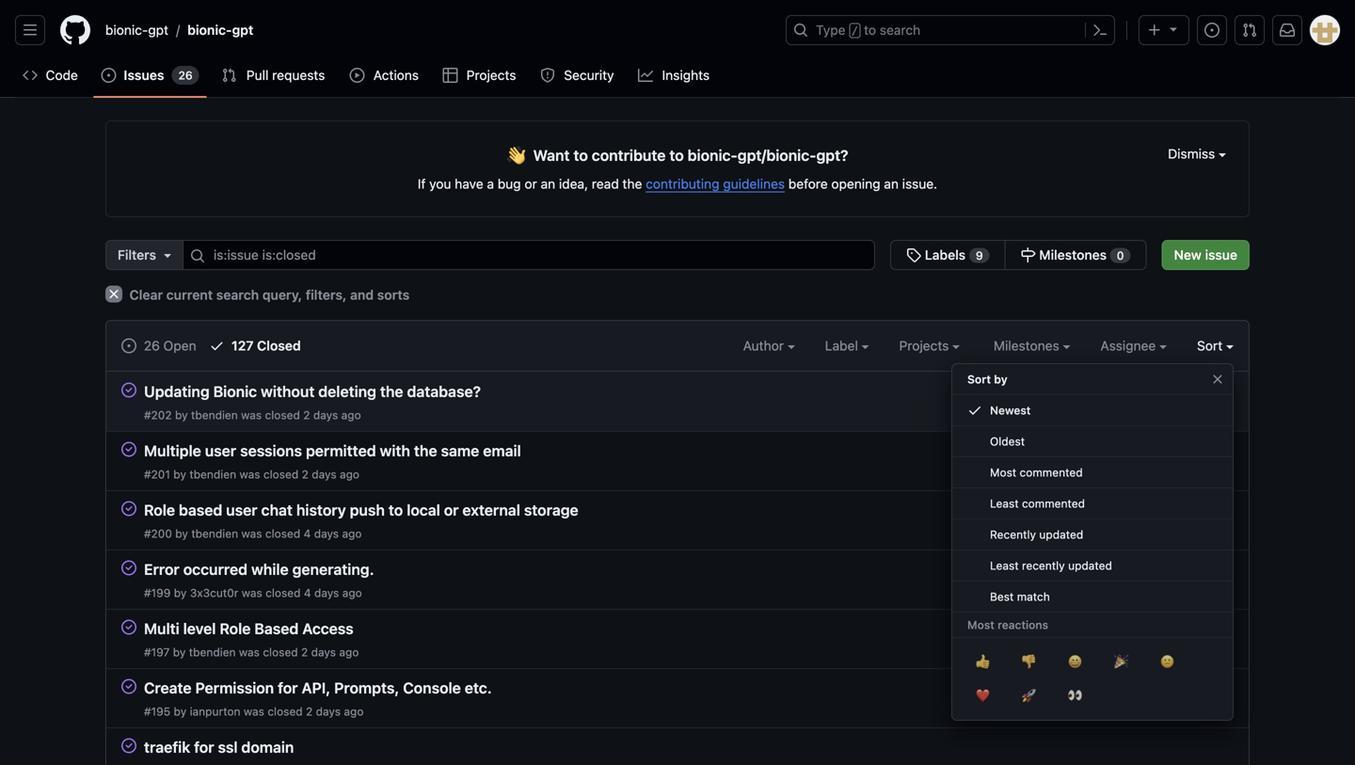 Task type: vqa. For each thing, say whether or not it's contained in the screenshot.
right issue opened image
yes



Task type: describe. For each thing, give the bounding box(es) containing it.
create permission for api, prompts, console etc. #195             by ianpurton was closed 2 days ago
[[144, 679, 492, 718]]

clear
[[129, 287, 163, 303]]

❤️
[[976, 687, 990, 705]]

level
[[183, 620, 216, 638]]

closed issue element for create
[[121, 679, 136, 694]]

#200
[[144, 527, 172, 540]]

😄 link
[[1052, 646, 1098, 680]]

without
[[261, 383, 315, 401]]

1 link for multiple user sessions permitted with the same email
[[1210, 441, 1234, 458]]

new issue
[[1174, 247, 1238, 263]]

1 for git pull request image
[[1048, 621, 1054, 634]]

newest link
[[953, 395, 1233, 426]]

best match
[[990, 590, 1050, 603]]

👍 link
[[960, 646, 1006, 680]]

127
[[231, 338, 254, 353]]

0 vertical spatial triangle down image
[[1166, 21, 1181, 36]]

git pull request image inside pull requests link
[[222, 68, 237, 83]]

closed
[[257, 338, 301, 353]]

updating bionic without deleting the database? link
[[144, 383, 481, 401]]

user inside role based user chat history push to local or external storage #200             by tbendien was closed 4 days ago
[[226, 501, 258, 519]]

3x3cut0r
[[190, 586, 238, 600]]

type / to search
[[816, 22, 921, 38]]

opening
[[832, 176, 881, 192]]

ago inside updating bionic without deleting the database? #202             by tbendien was closed 2 days ago
[[341, 409, 361, 422]]

tbendien inside multi level role based access #197             by tbendien was closed 2 days ago
[[189, 646, 236, 659]]

was inside updating bionic without deleting the database? #202             by tbendien was closed 2 days ago
[[241, 409, 262, 422]]

git pull request image left notifications icon
[[1242, 23, 1258, 38]]

2 gpt from the left
[[232, 22, 254, 38]]

comment image for multiple user sessions permitted with the same email
[[1210, 443, 1225, 458]]

updating bionic without deleting the database? #202             by tbendien was closed 2 days ago
[[144, 383, 481, 422]]

by inside multi level role based access #197             by tbendien was closed 2 days ago
[[173, 646, 186, 659]]

closed issue image for multi level role based access
[[121, 620, 136, 635]]

👎
[[1022, 653, 1036, 671]]

1 for multiple user sessions permitted with the same email's comment image
[[1228, 443, 1234, 457]]

pull requests
[[246, 67, 325, 83]]

tbendien link for user
[[190, 468, 236, 481]]

based
[[179, 501, 222, 519]]

ago inside multi level role based access #197             by tbendien was closed 2 days ago
[[339, 646, 359, 659]]

projects link
[[435, 61, 525, 89]]

/ inside the type / to search
[[852, 24, 858, 38]]

history
[[296, 501, 346, 519]]

if
[[418, 176, 426, 192]]

you
[[429, 176, 451, 192]]

by inside error occurred while generating. #199             by 3x3cut0r was closed 4 days ago
[[174, 586, 187, 600]]

3x3cut0r link
[[190, 586, 238, 600]]

label
[[825, 338, 862, 353]]

by inside updating bionic without deleting the database? #202             by tbendien was closed 2 days ago
[[175, 409, 188, 422]]

code image
[[23, 68, 38, 83]]

if you have a bug or an idea, read the contributing guidelines before opening an issue.
[[418, 176, 938, 192]]

1 gpt from the left
[[148, 22, 169, 38]]

#202
[[144, 409, 172, 422]]

commented for most commented
[[1020, 466, 1083, 479]]

deleting
[[318, 383, 376, 401]]

x image
[[105, 286, 122, 303]]

gpt/bionic-
[[738, 146, 817, 164]]

closed issue element for error
[[121, 560, 136, 576]]

closed inside updating bionic without deleting the database? #202             by tbendien was closed 2 days ago
[[265, 409, 300, 422]]

closed inside role based user chat history push to local or external storage #200             by tbendien was closed 4 days ago
[[265, 527, 300, 540]]

multiple
[[144, 442, 201, 460]]

security
[[564, 67, 614, 83]]

issues
[[124, 67, 164, 83]]

2 inside updating bionic without deleting the database? #202             by tbendien was closed 2 days ago
[[303, 409, 310, 422]]

ago inside error occurred while generating. #199             by 3x3cut0r was closed 4 days ago
[[342, 586, 362, 600]]

was inside role based user chat history push to local or external storage #200             by tbendien was closed 4 days ago
[[241, 527, 262, 540]]

🚀
[[1022, 687, 1036, 705]]

commented for least commented
[[1022, 497, 1085, 510]]

1 bionic-gpt link from the left
[[98, 15, 176, 45]]

milestone image
[[1021, 248, 1036, 263]]

5 for multi level role based access
[[1227, 621, 1234, 634]]

127 closed
[[228, 338, 301, 353]]

least for least commented
[[990, 497, 1019, 510]]

was inside multi level role based access #197             by tbendien was closed 2 days ago
[[239, 646, 260, 659]]

days inside create permission for api, prompts, console etc. #195             by ianpurton was closed 2 days ago
[[316, 705, 341, 718]]

newest
[[990, 404, 1031, 417]]

push
[[350, 501, 385, 519]]

with
[[380, 442, 410, 460]]

shield image
[[540, 68, 555, 83]]

read
[[592, 176, 619, 192]]

ago inside multiple user sessions permitted with the same email #201             by tbendien was closed 2 days ago
[[340, 468, 360, 481]]

multi level role based access link
[[144, 620, 354, 638]]

most commented link
[[953, 457, 1233, 489]]

graph image
[[638, 68, 653, 83]]

ssl
[[218, 738, 238, 756]]

author
[[743, 338, 788, 353]]

7 closed issue element from the top
[[121, 738, 136, 753]]

bug
[[498, 176, 521, 192]]

0 horizontal spatial projects
[[467, 67, 516, 83]]

127 closed link
[[209, 336, 301, 356]]

👎 link
[[1006, 646, 1052, 680]]

check image for 'newest' link on the bottom right
[[968, 403, 983, 418]]

milestones for milestones
[[994, 338, 1063, 353]]

current
[[166, 287, 213, 303]]

#195
[[144, 705, 171, 718]]

milestones for milestones 0
[[1039, 247, 1107, 263]]

storage
[[524, 501, 579, 519]]

😕
[[1161, 653, 1175, 671]]

based
[[254, 620, 299, 638]]

2 inside create permission for api, prompts, console etc. #195             by ianpurton was closed 2 days ago
[[306, 705, 313, 718]]

closed inside multi level role based access #197             by tbendien was closed 2 days ago
[[263, 646, 298, 659]]

user inside multiple user sessions permitted with the same email #201             by tbendien was closed 2 days ago
[[205, 442, 236, 460]]

traefik for ssl domain link
[[144, 738, 294, 756]]

🚀 link
[[1006, 680, 1052, 713]]

clear current search query, filters, and sorts link
[[105, 286, 410, 303]]

bionic
[[213, 383, 257, 401]]

database?
[[407, 383, 481, 401]]

milestones button
[[994, 336, 1071, 356]]

multi
[[144, 620, 179, 638]]

updated inside 'link'
[[1040, 528, 1084, 541]]

2 inside multi level role based access #197             by tbendien was closed 2 days ago
[[301, 646, 308, 659]]

comment image for updating bionic without deleting the database?
[[1210, 384, 1225, 399]]

recently updated link
[[953, 520, 1233, 551]]

occurred
[[183, 561, 248, 578]]

2 bionic-gpt link from the left
[[180, 15, 261, 45]]

👍
[[976, 653, 990, 671]]

days inside role based user chat history push to local or external storage #200             by tbendien was closed 4 days ago
[[314, 527, 339, 540]]

pull
[[246, 67, 269, 83]]

closed inside multiple user sessions permitted with the same email #201             by tbendien was closed 2 days ago
[[263, 468, 299, 481]]

labels
[[925, 247, 966, 263]]

insights link
[[631, 61, 719, 89]]

dismiss
[[1168, 146, 1219, 161]]

was inside create permission for api, prompts, console etc. #195             by ianpurton was closed 2 days ago
[[244, 705, 264, 718]]

closed issue image for role based user chat history push to local or external storage
[[121, 501, 136, 516]]

1 vertical spatial search
[[216, 287, 259, 303]]

1 for comment image associated with updating bionic without deleting the database?
[[1228, 384, 1234, 397]]

the inside multiple user sessions permitted with the same email #201             by tbendien was closed 2 days ago
[[414, 442, 437, 460]]

issue element
[[891, 240, 1147, 270]]

permission
[[195, 679, 274, 697]]

closed issue element for updating
[[121, 382, 136, 398]]

most for most reactions
[[968, 618, 995, 632]]

least commented
[[990, 497, 1085, 510]]

permitted
[[306, 442, 376, 460]]

actions
[[373, 67, 419, 83]]

by up newest
[[994, 373, 1008, 386]]

sort for sort
[[1197, 338, 1223, 353]]

prompts,
[[334, 679, 399, 697]]

create permission for api, prompts, console etc. link
[[144, 679, 492, 697]]

want
[[533, 146, 570, 164]]

most commented
[[990, 466, 1083, 479]]

email
[[483, 442, 521, 460]]

26 open
[[140, 338, 196, 353]]

and
[[350, 287, 374, 303]]

play image
[[350, 68, 365, 83]]

#197
[[144, 646, 170, 659]]

dismiss button
[[1168, 144, 1226, 164]]

least for least recently updated
[[990, 559, 1019, 572]]

contributing guidelines link
[[646, 176, 785, 192]]

recently updated
[[990, 528, 1084, 541]]

a
[[487, 176, 494, 192]]



Task type: locate. For each thing, give the bounding box(es) containing it.
0 horizontal spatial bionic-
[[105, 22, 148, 38]]

closed down based
[[263, 646, 298, 659]]

0 vertical spatial 4
[[304, 527, 311, 540]]

to right want
[[574, 146, 588, 164]]

ago down generating.
[[342, 586, 362, 600]]

😄
[[1068, 653, 1082, 671]]

sort for sort by
[[968, 373, 991, 386]]

2 least from the top
[[990, 559, 1019, 572]]

closed down while
[[266, 586, 301, 600]]

1 vertical spatial the
[[380, 383, 403, 401]]

by inside role based user chat history push to local or external storage #200             by tbendien was closed 4 days ago
[[175, 527, 188, 540]]

traefik for ssl domain
[[144, 738, 294, 756]]

multiple user sessions permitted with the same email link
[[144, 442, 521, 460]]

days inside error occurred while generating. #199             by 3x3cut0r was closed 4 days ago
[[314, 586, 339, 600]]

new
[[1174, 247, 1202, 263]]

issue opened image right plus image on the top right of the page
[[1205, 23, 1220, 38]]

tbendien link down the bionic
[[191, 409, 238, 422]]

1 horizontal spatial 26
[[178, 69, 193, 82]]

26 left open
[[144, 338, 160, 353]]

closed down the without
[[265, 409, 300, 422]]

ago inside role based user chat history push to local or external storage #200             by tbendien was closed 4 days ago
[[342, 527, 362, 540]]

1 horizontal spatial for
[[278, 679, 298, 697]]

2 closed issue element from the top
[[121, 441, 136, 457]]

ago down permitted
[[340, 468, 360, 481]]

1 vertical spatial user
[[226, 501, 258, 519]]

tbendien down the bionic
[[191, 409, 238, 422]]

issue opened image for git pull request icon inside the pull requests link
[[101, 68, 116, 83]]

to inside role based user chat history push to local or external storage #200             by tbendien was closed 4 days ago
[[389, 501, 403, 519]]

check image left 127
[[209, 338, 224, 353]]

was down the bionic
[[241, 409, 262, 422]]

filters,
[[306, 287, 347, 303]]

by right #195
[[174, 705, 187, 718]]

git pull request image
[[1242, 23, 1258, 38], [222, 68, 237, 83], [1029, 384, 1044, 399], [1029, 680, 1044, 695]]

1 for git pull request icon above newest
[[1048, 384, 1054, 397]]

or right local at the left of the page
[[444, 501, 459, 519]]

role based user chat history push to local or external storage link
[[144, 501, 579, 519]]

reactions
[[998, 618, 1049, 632]]

0 horizontal spatial search
[[216, 287, 259, 303]]

for left ssl at the left of the page
[[194, 738, 214, 756]]

sort
[[1197, 338, 1223, 353], [968, 373, 991, 386]]

role inside role based user chat history push to local or external storage #200             by tbendien was closed 4 days ago
[[144, 501, 175, 519]]

closed
[[265, 409, 300, 422], [263, 468, 299, 481], [265, 527, 300, 540], [266, 586, 301, 600], [263, 646, 298, 659], [268, 705, 303, 718]]

1 horizontal spatial an
[[884, 176, 899, 192]]

updating
[[144, 383, 210, 401]]

bionic-gpt link
[[98, 15, 176, 45], [180, 15, 261, 45]]

contributing
[[646, 176, 720, 192]]

0 vertical spatial or
[[525, 176, 537, 192]]

contribute
[[592, 146, 666, 164]]

1 vertical spatial check image
[[968, 403, 983, 418]]

1 5 from the top
[[1227, 562, 1234, 575]]

0 horizontal spatial gpt
[[148, 22, 169, 38]]

table image
[[443, 68, 458, 83]]

chat
[[261, 501, 293, 519]]

5 closed issue element from the top
[[121, 619, 136, 635]]

0 horizontal spatial bionic-gpt link
[[98, 15, 176, 45]]

assignee
[[1101, 338, 1160, 353]]

error occurred while generating. #199             by 3x3cut0r was closed 4 days ago
[[144, 561, 374, 600]]

🎉
[[1114, 653, 1129, 671]]

1 5 link from the top
[[1208, 560, 1234, 576]]

2 5 from the top
[[1227, 621, 1234, 634]]

1 vertical spatial least
[[990, 559, 1019, 572]]

1 vertical spatial updated
[[1068, 559, 1112, 572]]

tbendien inside updating bionic without deleting the database? #202             by tbendien was closed 2 days ago
[[191, 409, 238, 422]]

👋 want to contribute to bionic-gpt/bionic-gpt?
[[507, 144, 849, 168]]

1 vertical spatial triangle down image
[[160, 248, 175, 263]]

Issues search field
[[183, 240, 876, 270]]

closed issue image
[[121, 442, 136, 457], [121, 620, 136, 635], [121, 738, 136, 753]]

was inside multiple user sessions permitted with the same email #201             by tbendien was closed 2 days ago
[[240, 468, 260, 481]]

security link
[[533, 61, 623, 89]]

2 horizontal spatial issue opened image
[[1205, 23, 1220, 38]]

user left the chat
[[226, 501, 258, 519]]

sorts
[[377, 287, 410, 303]]

least recently updated link
[[953, 551, 1233, 582]]

issue opened image
[[1205, 23, 1220, 38], [101, 68, 116, 83], [121, 338, 136, 353]]

1 horizontal spatial check image
[[968, 403, 983, 418]]

2
[[303, 409, 310, 422], [302, 468, 309, 481], [301, 646, 308, 659], [306, 705, 313, 718]]

1 horizontal spatial or
[[525, 176, 537, 192]]

1 vertical spatial issue opened image
[[101, 68, 116, 83]]

check image
[[209, 338, 224, 353], [968, 403, 983, 418]]

🎉 link
[[1098, 646, 1145, 680]]

closed issue image left based
[[121, 501, 136, 516]]

domain
[[241, 738, 294, 756]]

commented
[[1020, 466, 1083, 479], [1022, 497, 1085, 510]]

2 horizontal spatial bionic-
[[688, 146, 738, 164]]

the right read
[[623, 176, 642, 192]]

closed issue image for error occurred while generating.
[[121, 561, 136, 576]]

1 vertical spatial comment image
[[1210, 443, 1225, 458]]

filters button
[[105, 240, 183, 270]]

1 link for updating bionic without deleting the database?
[[1210, 382, 1234, 399]]

was down error occurred while generating. link on the left bottom of the page
[[242, 586, 262, 600]]

to up if you have a bug or an idea, read the contributing guidelines before opening an issue.
[[670, 146, 684, 164]]

most down oldest
[[990, 466, 1017, 479]]

1 closed issue element from the top
[[121, 382, 136, 398]]

days inside updating bionic without deleting the database? #202             by tbendien was closed 2 days ago
[[313, 409, 338, 422]]

0 vertical spatial projects
[[467, 67, 516, 83]]

0 vertical spatial 5
[[1227, 562, 1234, 575]]

closed issue element left multiple
[[121, 441, 136, 457]]

type
[[816, 22, 846, 38]]

closed down api, at the left bottom of the page
[[268, 705, 303, 718]]

was down permission
[[244, 705, 264, 718]]

/ inside 'bionic-gpt / bionic-gpt'
[[176, 22, 180, 38]]

tbendien down level
[[189, 646, 236, 659]]

0 horizontal spatial the
[[380, 383, 403, 401]]

0 vertical spatial updated
[[1040, 528, 1084, 541]]

5 link for error occurred while generating.
[[1208, 560, 1234, 576]]

comment image
[[1210, 384, 1225, 399], [1210, 443, 1225, 458]]

assignee button
[[1101, 336, 1167, 356]]

generating.
[[292, 561, 374, 578]]

for inside create permission for api, prompts, console etc. #195             by ianpurton was closed 2 days ago
[[278, 679, 298, 697]]

check image down the sort by
[[968, 403, 983, 418]]

4 inside role based user chat history push to local or external storage #200             by tbendien was closed 4 days ago
[[304, 527, 311, 540]]

by right #201
[[173, 468, 186, 481]]

the right deleting
[[380, 383, 403, 401]]

2 4 from the top
[[304, 586, 311, 600]]

tag image
[[907, 248, 922, 263]]

0 vertical spatial search
[[880, 22, 921, 38]]

updated up least recently updated
[[1040, 528, 1084, 541]]

to left local at the left of the page
[[389, 501, 403, 519]]

issue opened image left 26 open
[[121, 338, 136, 353]]

3 closed issue image from the top
[[121, 738, 136, 753]]

0 vertical spatial issue opened image
[[1205, 23, 1220, 38]]

search
[[880, 22, 921, 38], [216, 287, 259, 303]]

command palette image
[[1093, 23, 1108, 38]]

1 horizontal spatial role
[[220, 620, 251, 638]]

sort up newest
[[968, 373, 991, 386]]

1 horizontal spatial bionic-
[[187, 22, 232, 38]]

by right #199
[[174, 586, 187, 600]]

projects button
[[899, 336, 960, 356]]

days inside multi level role based access #197             by tbendien was closed 2 days ago
[[311, 646, 336, 659]]

0 vertical spatial least
[[990, 497, 1019, 510]]

6 closed issue element from the top
[[121, 679, 136, 694]]

git pull request image
[[1029, 621, 1044, 636]]

by inside create permission for api, prompts, console etc. #195             by ianpurton was closed 2 days ago
[[174, 705, 187, 718]]

was down the chat
[[241, 527, 262, 540]]

sort by
[[968, 373, 1008, 386]]

ago down the prompts,
[[344, 705, 364, 718]]

#199
[[144, 586, 171, 600]]

1 horizontal spatial /
[[852, 24, 858, 38]]

api,
[[302, 679, 331, 697]]

1 vertical spatial sort
[[968, 373, 991, 386]]

tbendien link down based
[[191, 527, 238, 540]]

/
[[176, 22, 180, 38], [852, 24, 858, 38]]

5 for error occurred while generating.
[[1227, 562, 1234, 575]]

1 vertical spatial role
[[220, 620, 251, 638]]

1 vertical spatial or
[[444, 501, 459, 519]]

closed issue element
[[121, 382, 136, 398], [121, 441, 136, 457], [121, 501, 136, 516], [121, 560, 136, 576], [121, 619, 136, 635], [121, 679, 136, 694], [121, 738, 136, 753]]

1 vertical spatial 4
[[304, 586, 311, 600]]

1 closed issue image from the top
[[121, 442, 136, 457]]

closed issue element for multiple
[[121, 441, 136, 457]]

ago
[[341, 409, 361, 422], [340, 468, 360, 481], [342, 527, 362, 540], [342, 586, 362, 600], [339, 646, 359, 659], [344, 705, 364, 718]]

tbendien inside multiple user sessions permitted with the same email #201             by tbendien was closed 2 days ago
[[190, 468, 236, 481]]

26 open link
[[121, 336, 196, 356]]

bionic-gpt link up pull
[[180, 15, 261, 45]]

0 vertical spatial 26
[[178, 69, 193, 82]]

1 horizontal spatial the
[[414, 442, 437, 460]]

4 closed issue image from the top
[[121, 679, 136, 694]]

1 horizontal spatial bionic-gpt link
[[180, 15, 261, 45]]

idea,
[[559, 176, 588, 192]]

2 5 link from the top
[[1208, 619, 1234, 635]]

days down 'history'
[[314, 527, 339, 540]]

2 closed issue image from the top
[[121, 620, 136, 635]]

closed issue element for role
[[121, 501, 136, 516]]

0 horizontal spatial for
[[194, 738, 214, 756]]

1 horizontal spatial issue opened image
[[121, 338, 136, 353]]

days down generating.
[[314, 586, 339, 600]]

26 for 26
[[178, 69, 193, 82]]

bionic- up contributing guidelines link
[[688, 146, 738, 164]]

0 horizontal spatial 26
[[144, 338, 160, 353]]

ianpurton link
[[190, 705, 241, 718]]

closed inside create permission for api, prompts, console etc. #195             by ianpurton was closed 2 days ago
[[268, 705, 303, 718]]

0 vertical spatial milestones
[[1039, 247, 1107, 263]]

tbendien
[[191, 409, 238, 422], [190, 468, 236, 481], [191, 527, 238, 540], [189, 646, 236, 659]]

gpt up issues
[[148, 22, 169, 38]]

0 horizontal spatial sort
[[968, 373, 991, 386]]

tbendien down based
[[191, 527, 238, 540]]

0 vertical spatial for
[[278, 679, 298, 697]]

closed issue element left error
[[121, 560, 136, 576]]

traefik
[[144, 738, 190, 756]]

was down sessions
[[240, 468, 260, 481]]

triangle down image inside filters popup button
[[160, 248, 175, 263]]

git pull request image up newest
[[1029, 384, 1044, 399]]

git pull request image down 👎 link
[[1029, 680, 1044, 695]]

pull requests link
[[214, 61, 335, 89]]

days down the multiple user sessions permitted with the same email link
[[312, 468, 337, 481]]

check image inside 'newest' link
[[968, 403, 983, 418]]

best match link
[[953, 582, 1233, 613]]

closed issue image left multi
[[121, 620, 136, 635]]

0 vertical spatial user
[[205, 442, 236, 460]]

1 an from the left
[[541, 176, 555, 192]]

4 down generating.
[[304, 586, 311, 600]]

1 least from the top
[[990, 497, 1019, 510]]

0 vertical spatial most
[[990, 466, 1017, 479]]

tbendien inside role based user chat history push to local or external storage #200             by tbendien was closed 4 days ago
[[191, 527, 238, 540]]

0 vertical spatial the
[[623, 176, 642, 192]]

tbendien link for based
[[191, 527, 238, 540]]

closed issue element left multi
[[121, 619, 136, 635]]

insights
[[662, 67, 710, 83]]

to right type
[[864, 22, 876, 38]]

1 vertical spatial 26
[[144, 338, 160, 353]]

3 closed issue image from the top
[[121, 561, 136, 576]]

1 vertical spatial for
[[194, 738, 214, 756]]

the right with
[[414, 442, 437, 460]]

1 vertical spatial most
[[968, 618, 995, 632]]

closed issue element left based
[[121, 501, 136, 516]]

tbendien link down level
[[189, 646, 236, 659]]

2 horizontal spatial the
[[623, 176, 642, 192]]

closed issue image
[[121, 383, 136, 398], [121, 501, 136, 516], [121, 561, 136, 576], [121, 679, 136, 694]]

closed issue image left error
[[121, 561, 136, 576]]

bionic-gpt link up issues
[[98, 15, 176, 45]]

best
[[990, 590, 1014, 603]]

2 an from the left
[[884, 176, 899, 192]]

1 horizontal spatial sort
[[1197, 338, 1223, 353]]

1 horizontal spatial triangle down image
[[1166, 21, 1181, 36]]

0 horizontal spatial triangle down image
[[160, 248, 175, 263]]

search image
[[190, 248, 205, 264]]

milestones inside milestones "popup button"
[[994, 338, 1063, 353]]

gpt up pull
[[232, 22, 254, 38]]

for left api, at the left bottom of the page
[[278, 679, 298, 697]]

closed issue image for updating bionic without deleting the database?
[[121, 383, 136, 398]]

most for most commented
[[990, 466, 1017, 479]]

by right #202
[[175, 409, 188, 422]]

1 vertical spatial 5
[[1227, 621, 1234, 634]]

closed down the chat
[[265, 527, 300, 540]]

open
[[163, 338, 196, 353]]

closed down sessions
[[263, 468, 299, 481]]

days inside multiple user sessions permitted with the same email #201             by tbendien was closed 2 days ago
[[312, 468, 337, 481]]

search right type
[[880, 22, 921, 38]]

1 horizontal spatial projects
[[899, 338, 953, 353]]

etc.
[[465, 679, 492, 697]]

2 down api, at the left bottom of the page
[[306, 705, 313, 718]]

multi level role based access #197             by tbendien was closed 2 days ago
[[144, 620, 359, 659]]

1 closed issue image from the top
[[121, 383, 136, 398]]

1 horizontal spatial gpt
[[232, 22, 254, 38]]

sort up close menu image
[[1197, 338, 1223, 353]]

least recently updated
[[990, 559, 1112, 572]]

none search field containing filters
[[105, 240, 1147, 270]]

2 comment image from the top
[[1210, 443, 1225, 458]]

closed issue element left the updating
[[121, 382, 136, 398]]

2 down the multiple user sessions permitted with the same email link
[[302, 468, 309, 481]]

by right #200 at the left bottom of the page
[[175, 527, 188, 540]]

projects inside projects popup button
[[899, 338, 953, 353]]

milestones inside issue "element"
[[1039, 247, 1107, 263]]

the inside updating bionic without deleting the database? #202             by tbendien was closed 2 days ago
[[380, 383, 403, 401]]

comment image down sort popup button
[[1210, 384, 1225, 399]]

actions link
[[342, 61, 428, 89]]

updated down recently updated 'link'
[[1068, 559, 1112, 572]]

0 horizontal spatial check image
[[209, 338, 224, 353]]

closed issue element left create
[[121, 679, 136, 694]]

1 vertical spatial milestones
[[994, 338, 1063, 353]]

0 horizontal spatial /
[[176, 22, 180, 38]]

4 down 'history'
[[304, 527, 311, 540]]

least
[[990, 497, 1019, 510], [990, 559, 1019, 572]]

4 inside error occurred while generating. #199             by 3x3cut0r was closed 4 days ago
[[304, 586, 311, 600]]

search left query,
[[216, 287, 259, 303]]

closed issue element left traefik at the left of page
[[121, 738, 136, 753]]

1 comment image from the top
[[1210, 384, 1225, 399]]

Search all issues text field
[[183, 240, 876, 270]]

commented up least commented
[[1020, 466, 1083, 479]]

updated
[[1040, 528, 1084, 541], [1068, 559, 1112, 572]]

or inside role based user chat history push to local or external storage #200             by tbendien was closed 4 days ago
[[444, 501, 459, 519]]

least up best
[[990, 559, 1019, 572]]

or right bug
[[525, 176, 537, 192]]

ianpurton
[[190, 705, 241, 718]]

0 horizontal spatial role
[[144, 501, 175, 519]]

issue opened image inside '26 open' link
[[121, 338, 136, 353]]

role right level
[[220, 620, 251, 638]]

role up #200 at the left bottom of the page
[[144, 501, 175, 519]]

26 for 26 open
[[144, 338, 160, 353]]

sessions
[[240, 442, 302, 460]]

bionic- up pull requests link on the top left of page
[[187, 22, 232, 38]]

1 vertical spatial projects
[[899, 338, 953, 353]]

sort inside popup button
[[1197, 338, 1223, 353]]

tbendien up based
[[190, 468, 236, 481]]

new issue link
[[1162, 240, 1250, 270]]

days down "access"
[[311, 646, 336, 659]]

sort button
[[1197, 336, 1234, 356]]

was down the multi level role based access link
[[239, 646, 260, 659]]

role based user chat history push to local or external storage #200             by tbendien was closed 4 days ago
[[144, 501, 579, 540]]

an
[[541, 176, 555, 192], [884, 176, 899, 192]]

role inside multi level role based access #197             by tbendien was closed 2 days ago
[[220, 620, 251, 638]]

author button
[[743, 336, 795, 356]]

0 vertical spatial sort
[[1197, 338, 1223, 353]]

triangle down image right plus image on the top right of the page
[[1166, 21, 1181, 36]]

notifications image
[[1280, 23, 1295, 38]]

triangle down image left search image
[[160, 248, 175, 263]]

or
[[525, 176, 537, 192], [444, 501, 459, 519]]

bionic- inside 👋 want to contribute to bionic-gpt/bionic-gpt?
[[688, 146, 738, 164]]

1 horizontal spatial search
[[880, 22, 921, 38]]

most down best
[[968, 618, 995, 632]]

26 right issues
[[178, 69, 193, 82]]

2 vertical spatial issue opened image
[[121, 338, 136, 353]]

tbendien link for level
[[189, 646, 236, 659]]

list
[[98, 15, 775, 45]]

close menu image
[[1210, 372, 1226, 387]]

issue opened image for git pull request icon to the left of notifications icon
[[1205, 23, 1220, 38]]

closed issue image left traefik at the left of page
[[121, 738, 136, 753]]

check image for 127 closed link
[[209, 338, 224, 353]]

5 link for multi level role based access
[[1208, 619, 1234, 635]]

0 vertical spatial closed issue image
[[121, 442, 136, 457]]

5 link
[[1208, 560, 1234, 576], [1208, 619, 1234, 635]]

plus image
[[1147, 23, 1162, 38]]

1 vertical spatial commented
[[1022, 497, 1085, 510]]

issue opened image left issues
[[101, 68, 116, 83]]

1 link for role based user chat history push to local or external storage
[[1210, 501, 1234, 516]]

tbendien link for bionic
[[191, 409, 238, 422]]

0 vertical spatial comment image
[[1210, 384, 1225, 399]]

2 vertical spatial the
[[414, 442, 437, 460]]

1 vertical spatial closed issue image
[[121, 620, 136, 635]]

0 horizontal spatial issue opened image
[[101, 68, 116, 83]]

ago down role based user chat history push to local or external storage link
[[342, 527, 362, 540]]

0 vertical spatial role
[[144, 501, 175, 519]]

0 horizontal spatial an
[[541, 176, 555, 192]]

closed issue image for multiple user sessions permitted with the same email
[[121, 442, 136, 457]]

4
[[304, 527, 311, 540], [304, 586, 311, 600]]

bionic-
[[105, 22, 148, 38], [187, 22, 232, 38], [688, 146, 738, 164]]

code
[[46, 67, 78, 83]]

👀 link
[[1052, 680, 1098, 713]]

ago down "access"
[[339, 646, 359, 659]]

ago inside create permission for api, prompts, console etc. #195             by ianpurton was closed 2 days ago
[[344, 705, 364, 718]]

homepage image
[[60, 15, 90, 45]]

0 vertical spatial check image
[[209, 338, 224, 353]]

0 vertical spatial 5 link
[[1208, 560, 1234, 576]]

an left idea,
[[541, 176, 555, 192]]

was inside error occurred while generating. #199             by 3x3cut0r was closed 4 days ago
[[242, 586, 262, 600]]

3 closed issue element from the top
[[121, 501, 136, 516]]

2 vertical spatial closed issue image
[[121, 738, 136, 753]]

0 vertical spatial commented
[[1020, 466, 1083, 479]]

2 inside multiple user sessions permitted with the same email #201             by tbendien was closed 2 days ago
[[302, 468, 309, 481]]

2 closed issue image from the top
[[121, 501, 136, 516]]

check image inside 127 closed link
[[209, 338, 224, 353]]

by right #197
[[173, 646, 186, 659]]

ago down deleting
[[341, 409, 361, 422]]

milestones up the sort by
[[994, 338, 1063, 353]]

oldest
[[990, 435, 1025, 448]]

an left issue.
[[884, 176, 899, 192]]

match
[[1017, 590, 1050, 603]]

None search field
[[105, 240, 1147, 270]]

1 4 from the top
[[304, 527, 311, 540]]

by inside multiple user sessions permitted with the same email #201             by tbendien was closed 2 days ago
[[173, 468, 186, 481]]

closed issue image left the updating
[[121, 383, 136, 398]]

0 horizontal spatial or
[[444, 501, 459, 519]]

closed inside error occurred while generating. #199             by 3x3cut0r was closed 4 days ago
[[266, 586, 301, 600]]

user right multiple
[[205, 442, 236, 460]]

comment image down close menu image
[[1210, 443, 1225, 458]]

label button
[[825, 336, 869, 356]]

❤️ link
[[960, 680, 1006, 713]]

closed issue image for create permission for api, prompts, console etc.
[[121, 679, 136, 694]]

1 vertical spatial 5 link
[[1208, 619, 1234, 635]]

4 closed issue element from the top
[[121, 560, 136, 576]]

closed issue element for multi
[[121, 619, 136, 635]]

list containing bionic-gpt / bionic-gpt
[[98, 15, 775, 45]]

triangle down image
[[1166, 21, 1181, 36], [160, 248, 175, 263]]



